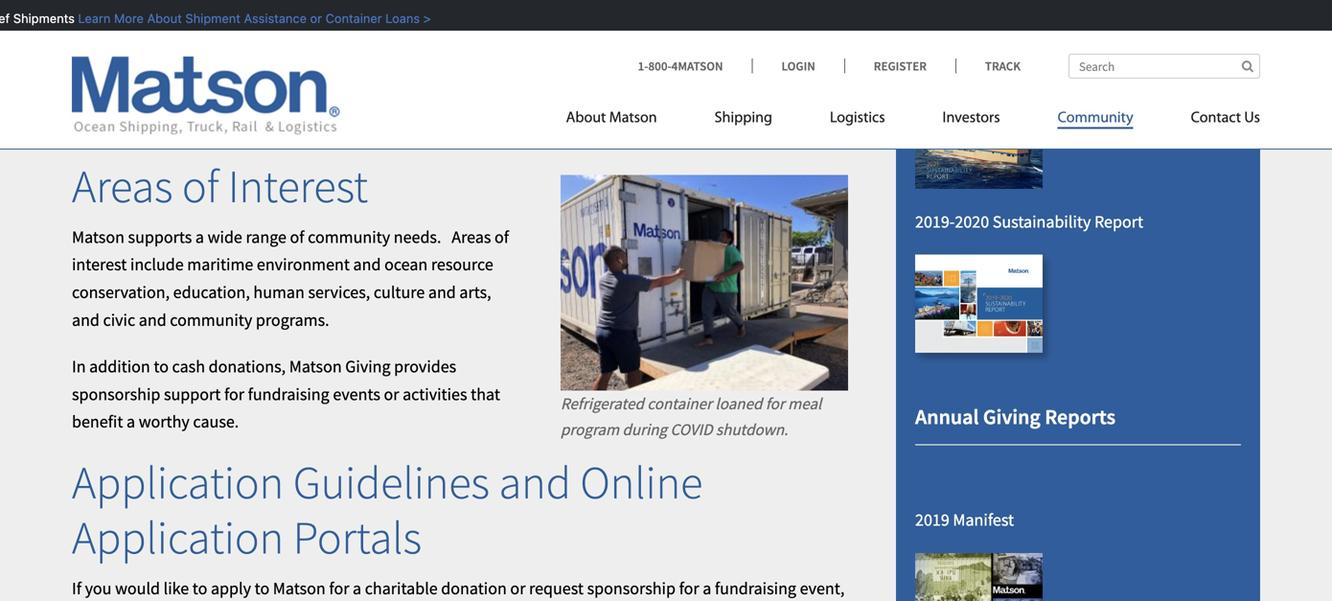 Task type: vqa. For each thing, say whether or not it's contained in the screenshot.
or
yes



Task type: locate. For each thing, give the bounding box(es) containing it.
logistics link
[[801, 101, 914, 140]]

reports
[[1045, 403, 1116, 430]]

shipping link
[[686, 101, 801, 140]]

0 horizontal spatial —
[[224, 59, 238, 81]]

committee down pacific
[[513, 115, 593, 136]]

or left request
[[510, 578, 526, 599]]

1 horizontal spatial community
[[308, 226, 390, 248]]

0 vertical spatial is
[[327, 32, 338, 53]]

giving right annual
[[983, 403, 1041, 430]]

learn
[[76, 11, 109, 25]]

their
[[110, 87, 144, 108]]

giving inside in addition to cash donations, matson giving provides sponsorship support for fundraising events or activities that benefit a worthy cause.
[[345, 356, 391, 377]]

1 horizontal spatial sponsorship
[[587, 578, 676, 599]]

0 horizontal spatial to
[[154, 356, 169, 377]]

— left pacific,
[[730, 32, 744, 53]]

1 horizontal spatial —
[[730, 32, 744, 53]]

1 horizontal spatial fundraising
[[715, 578, 797, 599]]

involved
[[475, 59, 536, 81]]

about
[[145, 11, 180, 25], [566, 111, 606, 126]]

0 vertical spatial the
[[674, 87, 698, 108]]

a
[[195, 226, 204, 248], [127, 411, 135, 432], [353, 578, 362, 599], [703, 578, 712, 599]]

—
[[730, 32, 744, 53], [224, 59, 238, 81]]

community
[[308, 226, 390, 248], [170, 309, 252, 330]]

areas up resource
[[452, 226, 491, 248]]

listed
[[320, 115, 359, 136]]

giving up the events
[[345, 356, 391, 377]]

include
[[130, 254, 184, 275]]

track link
[[956, 58, 1021, 74]]

1 vertical spatial sponsorship
[[587, 578, 676, 599]]

1 vertical spatial areas
[[452, 226, 491, 248]]

or right the events
[[384, 383, 399, 405]]

2 horizontal spatial to
[[255, 578, 270, 599]]

program down refrigerated
[[561, 419, 619, 439]]

resource
[[431, 254, 493, 275]]

manifest
[[953, 509, 1014, 531]]

more
[[112, 11, 142, 25]]

or left container
[[308, 11, 320, 25]]

0 vertical spatial areas
[[72, 157, 173, 215]]

0 horizontal spatial about
[[145, 11, 180, 25]]

0 horizontal spatial program
[[261, 32, 324, 53]]

report
[[1055, 48, 1104, 69], [1095, 211, 1144, 232]]

civic
[[103, 309, 135, 330]]

or inside if you would like to apply to matson for a charitable donation or request sponsorship for a fundraising event,
[[510, 578, 526, 599]]

2 application from the top
[[72, 509, 284, 566]]

best.
[[452, 87, 487, 108]]

of up they
[[379, 59, 394, 81]]

is down 800-
[[659, 87, 671, 108]]

they
[[374, 87, 406, 108]]

of
[[379, 59, 394, 81], [182, 157, 219, 215], [290, 226, 304, 248], [495, 226, 509, 248]]

giving
[[345, 356, 391, 377], [983, 403, 1041, 430]]

1 horizontal spatial program
[[561, 419, 619, 439]]

members
[[597, 115, 663, 136]]

matson supports a wide range of community needs.   areas of interest include maritime environment and ocean resource conservation, education, human services, culture and arts, and civic and community programs.
[[72, 226, 509, 330]]

the
[[674, 87, 698, 108], [381, 115, 404, 136]]

charitable up mainland
[[138, 32, 211, 53]]

4matson
[[672, 58, 723, 74]]

0 vertical spatial or
[[308, 11, 320, 25]]

2020
[[955, 211, 989, 232]]

the down 1-800-4matson
[[674, 87, 698, 108]]

you
[[85, 578, 112, 599]]

2 horizontal spatial or
[[510, 578, 526, 599]]

community down education,
[[170, 309, 252, 330]]

1 vertical spatial giving
[[983, 403, 1041, 430]]

a inside in addition to cash donations, matson giving provides sponsorship support for fundraising events or activities that benefit a worthy cause.
[[127, 411, 135, 432]]

to right apply
[[255, 578, 270, 599]]

interest
[[228, 157, 368, 215]]

would
[[115, 578, 160, 599]]

1 vertical spatial charitable
[[365, 578, 438, 599]]

committee inside 'matson's charitable giving program is directed by three geographically oriented committees — pacific, alaska and mainland — entirely comprised of active and involved employees, each considering requests from their respective communities, which they know best.  the pacific committee is the primary policy- setting body.  program leaders are listed at the following link:'
[[575, 87, 656, 108]]

learn more about shipment assistance or container loans >
[[76, 11, 429, 25]]

2021
[[915, 48, 950, 69]]

application
[[72, 453, 284, 511], [72, 509, 284, 566]]

1 horizontal spatial areas
[[452, 226, 491, 248]]

three
[[426, 32, 464, 53]]

1 vertical spatial is
[[659, 87, 671, 108]]

1 horizontal spatial about
[[566, 111, 606, 126]]

0 horizontal spatial community
[[170, 309, 252, 330]]

sustainability up investors
[[953, 48, 1052, 69]]

fundraising down the donations,
[[248, 383, 330, 405]]

0 vertical spatial committee
[[575, 87, 656, 108]]

for inside in addition to cash donations, matson giving provides sponsorship support for fundraising events or activities that benefit a worthy cause.
[[224, 383, 244, 405]]

None search field
[[1069, 54, 1261, 79]]

0 vertical spatial giving
[[345, 356, 391, 377]]

0 vertical spatial program
[[261, 32, 324, 53]]

about right the 'more'
[[145, 11, 180, 25]]

areas
[[72, 157, 173, 215], [452, 226, 491, 248]]

0 horizontal spatial is
[[327, 32, 338, 53]]

policy-
[[762, 87, 811, 108]]

0 vertical spatial charitable
[[138, 32, 211, 53]]

0 horizontal spatial areas
[[72, 157, 173, 215]]

event,
[[800, 578, 845, 599]]

which
[[327, 87, 370, 108]]

sponsorship inside if you would like to apply to matson for a charitable donation or request sponsorship for a fundraising event,
[[587, 578, 676, 599]]

is up comprised
[[327, 32, 338, 53]]

programs.
[[256, 309, 329, 330]]

covid
[[671, 419, 713, 439]]

matson community manifest image
[[915, 255, 1043, 353]]

application guidelines and online application portals
[[72, 453, 703, 566]]

1 vertical spatial program
[[561, 419, 619, 439]]

0 vertical spatial —
[[730, 32, 744, 53]]

application down worthy
[[72, 453, 284, 511]]

sponsorship down addition at the bottom
[[72, 383, 160, 405]]

0 horizontal spatial giving
[[345, 356, 391, 377]]

to right like at left
[[192, 578, 207, 599]]

sustainability
[[953, 48, 1052, 69], [993, 211, 1091, 232]]

charitable down portals
[[365, 578, 438, 599]]

contact us link
[[1162, 101, 1261, 140]]

sponsorship right request
[[587, 578, 676, 599]]

annual
[[915, 403, 979, 430]]

donations,
[[209, 356, 286, 377]]

logistics
[[830, 111, 885, 126]]

areas inside matson supports a wide range of community needs.   areas of interest include maritime environment and ocean resource conservation, education, human services, culture and arts, and civic and community programs.
[[452, 226, 491, 248]]

— down giving
[[224, 59, 238, 81]]

the right at
[[381, 115, 404, 136]]

conservation,
[[72, 281, 170, 303]]

program
[[261, 32, 324, 53], [561, 419, 619, 439]]

directed
[[342, 32, 402, 53]]

education,
[[173, 281, 250, 303]]

0 horizontal spatial sponsorship
[[72, 383, 160, 405]]

login
[[782, 58, 816, 74]]

sponsorship
[[72, 383, 160, 405], [587, 578, 676, 599]]

about down pacific
[[566, 111, 606, 126]]

1 vertical spatial or
[[384, 383, 399, 405]]

in
[[72, 356, 86, 377]]

is
[[327, 32, 338, 53], [659, 87, 671, 108]]

or
[[308, 11, 320, 25], [384, 383, 399, 405], [510, 578, 526, 599]]

0 vertical spatial fundraising
[[248, 383, 330, 405]]

committee up "about matson" in the left top of the page
[[575, 87, 656, 108]]

human
[[253, 281, 305, 303]]

1 horizontal spatial is
[[659, 87, 671, 108]]

0 horizontal spatial charitable
[[138, 32, 211, 53]]

1 vertical spatial the
[[381, 115, 404, 136]]

of inside 'matson's charitable giving program is directed by three geographically oriented committees — pacific, alaska and mainland — entirely comprised of active and involved employees, each considering requests from their respective communities, which they know best.  the pacific committee is the primary policy- setting body.  program leaders are listed at the following link:'
[[379, 59, 394, 81]]

fundraising left event,
[[715, 578, 797, 599]]

2019-
[[915, 211, 955, 232]]

to left cash
[[154, 356, 169, 377]]

sustainability right 2020
[[993, 211, 1091, 232]]

link:
[[478, 115, 509, 136]]

1 vertical spatial —
[[224, 59, 238, 81]]

1 horizontal spatial charitable
[[365, 578, 438, 599]]

2 vertical spatial or
[[510, 578, 526, 599]]

1 vertical spatial about
[[566, 111, 606, 126]]

program down assistance
[[261, 32, 324, 53]]

2019 manifest
[[915, 509, 1014, 531]]

0 horizontal spatial fundraising
[[248, 383, 330, 405]]

if you would like to apply to matson for a charitable donation or request sponsorship for a fundraising event,
[[72, 578, 848, 601]]

application up like at left
[[72, 509, 284, 566]]

for
[[224, 383, 244, 405], [766, 393, 785, 413], [329, 578, 349, 599], [679, 578, 699, 599]]

0 vertical spatial sponsorship
[[72, 383, 160, 405]]

areas up the supports
[[72, 157, 173, 215]]

matson inside in addition to cash donations, matson giving provides sponsorship support for fundraising events or activities that benefit a worthy cause.
[[289, 356, 342, 377]]

1 horizontal spatial or
[[384, 383, 399, 405]]

1-800-4matson
[[638, 58, 723, 74]]

portals
[[293, 509, 422, 566]]

and
[[122, 59, 150, 81], [443, 59, 471, 81], [353, 254, 381, 275], [428, 281, 456, 303], [72, 309, 100, 330], [139, 309, 167, 330], [499, 453, 571, 511]]

from
[[72, 87, 106, 108]]

cause.
[[193, 411, 239, 432]]

1 vertical spatial fundraising
[[715, 578, 797, 599]]

in addition to cash donations, matson giving provides sponsorship support for fundraising events or activities that benefit a worthy cause.
[[72, 356, 500, 432]]

addition
[[89, 356, 150, 377]]

community up "environment"
[[308, 226, 390, 248]]

refrigerated
[[561, 393, 644, 413]]



Task type: describe. For each thing, give the bounding box(es) containing it.
1 vertical spatial report
[[1095, 211, 1144, 232]]

following
[[408, 115, 475, 136]]

1 vertical spatial community
[[170, 309, 252, 330]]

2019
[[915, 509, 950, 531]]

matson's
[[72, 32, 135, 53]]

program inside the refrigerated container loaned for meal program during covid shutdown.
[[561, 419, 619, 439]]

1 vertical spatial committee
[[513, 115, 593, 136]]

of up "environment"
[[290, 226, 304, 248]]

refrigerated container loaned for meal program during covid shutdown.
[[561, 393, 822, 439]]

respective
[[147, 87, 221, 108]]

1 application from the top
[[72, 453, 284, 511]]

are
[[294, 115, 317, 136]]

leaders
[[237, 115, 290, 136]]

2019-2020 sustainability report
[[915, 211, 1144, 232]]

0 horizontal spatial or
[[308, 11, 320, 25]]

a inside matson supports a wide range of community needs.   areas of interest include maritime environment and ocean resource conservation, education, human services, culture and arts, and civic and community programs.
[[195, 226, 204, 248]]

provides
[[394, 356, 457, 377]]

assistance
[[242, 11, 305, 25]]

matson's charitable giving program is directed by three geographically oriented committees — pacific, alaska and mainland — entirely comprised of active and involved employees, each considering requests from their respective communities, which they know best.  the pacific committee is the primary policy- setting body.  program leaders are listed at the following link:
[[72, 32, 813, 136]]

worthy
[[139, 411, 190, 432]]

committee members
[[513, 115, 663, 136]]

online
[[580, 453, 703, 511]]

comprised
[[299, 59, 376, 81]]

considering
[[664, 59, 748, 81]]

shipping
[[715, 111, 773, 126]]

supports
[[128, 226, 192, 248]]

if
[[72, 578, 81, 599]]

1 horizontal spatial to
[[192, 578, 207, 599]]

1 horizontal spatial giving
[[983, 403, 1041, 430]]

annual giving reports
[[915, 403, 1116, 430]]

1-800-4matson link
[[638, 58, 752, 74]]

1 horizontal spatial the
[[674, 87, 698, 108]]

about inside the top menu navigation
[[566, 111, 606, 126]]

shipment
[[183, 11, 239, 25]]

0 vertical spatial sustainability
[[953, 48, 1052, 69]]

of up wide
[[182, 157, 219, 215]]

entirely
[[241, 59, 296, 81]]

committees
[[642, 32, 727, 53]]

community
[[1058, 111, 1134, 126]]

>
[[421, 11, 429, 25]]

800-
[[648, 58, 672, 74]]

1 vertical spatial sustainability
[[993, 211, 1091, 232]]

1-
[[638, 58, 649, 74]]

wide
[[208, 226, 242, 248]]

at
[[363, 115, 377, 136]]

that
[[471, 383, 500, 405]]

matson inside matson supports a wide range of community needs.   areas of interest include maritime environment and ocean resource conservation, education, human services, culture and arts, and civic and community programs.
[[72, 226, 125, 248]]

environment
[[257, 254, 350, 275]]

matson inside if you would like to apply to matson for a charitable donation or request sponsorship for a fundraising event,
[[273, 578, 326, 599]]

needs.
[[394, 226, 441, 248]]

areas of interest
[[72, 157, 368, 215]]

each
[[626, 59, 660, 81]]

pacific,
[[747, 32, 799, 53]]

blue matson logo with ocean, shipping, truck, rail and logistics written beneath it. image
[[72, 57, 340, 135]]

or inside in addition to cash donations, matson giving provides sponsorship support for fundraising events or activities that benefit a worthy cause.
[[384, 383, 399, 405]]

loaned
[[716, 393, 763, 413]]

0 vertical spatial report
[[1055, 48, 1104, 69]]

events
[[333, 383, 380, 405]]

and inside application guidelines and online application portals
[[499, 453, 571, 511]]

pacific
[[525, 87, 572, 108]]

register
[[874, 58, 927, 74]]

for inside the refrigerated container loaned for meal program during covid shutdown.
[[766, 393, 785, 413]]

contact us
[[1191, 111, 1261, 126]]

reefer container loan image
[[561, 175, 848, 390]]

guidelines
[[293, 453, 490, 511]]

fundraising inside in addition to cash donations, matson giving provides sponsorship support for fundraising events or activities that benefit a worthy cause.
[[248, 383, 330, 405]]

0 vertical spatial about
[[145, 11, 180, 25]]

active
[[397, 59, 440, 81]]

communities,
[[225, 87, 324, 108]]

0 horizontal spatial the
[[381, 115, 404, 136]]

about matson link
[[566, 101, 686, 140]]

to inside in addition to cash donations, matson giving provides sponsorship support for fundraising events or activities that benefit a worthy cause.
[[154, 356, 169, 377]]

charitable inside if you would like to apply to matson for a charitable donation or request sponsorship for a fundraising event,
[[365, 578, 438, 599]]

about matson
[[566, 111, 657, 126]]

benefit
[[72, 411, 123, 432]]

charitable inside 'matson's charitable giving program is directed by three geographically oriented committees — pacific, alaska and mainland — entirely comprised of active and involved employees, each considering requests from their respective communities, which they know best.  the pacific committee is the primary policy- setting body.  program leaders are listed at the following link:'
[[138, 32, 211, 53]]

learn more about shipment assistance or container loans > link
[[76, 11, 429, 25]]

interest
[[72, 254, 127, 275]]

program inside 'matson's charitable giving program is directed by three geographically oriented committees — pacific, alaska and mainland — entirely comprised of active and involved employees, each considering requests from their respective communities, which they know best.  the pacific committee is the primary policy- setting body.  program leaders are listed at the following link:'
[[261, 32, 324, 53]]

requests
[[751, 59, 813, 81]]

top menu navigation
[[566, 101, 1261, 140]]

ocean
[[384, 254, 428, 275]]

arts,
[[460, 281, 491, 303]]

investors link
[[914, 101, 1029, 140]]

giving
[[215, 32, 258, 53]]

culture
[[374, 281, 425, 303]]

committee members link
[[513, 115, 663, 136]]

track
[[985, 58, 1021, 74]]

apply
[[211, 578, 251, 599]]

fundraising inside if you would like to apply to matson for a charitable donation or request sponsorship for a fundraising event,
[[715, 578, 797, 599]]

community link
[[1029, 101, 1162, 140]]

during
[[623, 419, 667, 439]]

loans
[[384, 11, 418, 25]]

container
[[324, 11, 380, 25]]

sponsorship inside in addition to cash donations, matson giving provides sponsorship support for fundraising events or activities that benefit a worthy cause.
[[72, 383, 160, 405]]

primary
[[701, 87, 759, 108]]

0 vertical spatial community
[[308, 226, 390, 248]]

2021 sustainability report
[[915, 48, 1104, 69]]

Search search field
[[1069, 54, 1261, 79]]

employees,
[[540, 59, 622, 81]]

cash
[[172, 356, 205, 377]]

search image
[[1242, 60, 1254, 72]]

of right needs.
[[495, 226, 509, 248]]

investors
[[943, 111, 1000, 126]]

oriented
[[577, 32, 638, 53]]

program
[[172, 115, 234, 136]]

matson inside the top menu navigation
[[609, 111, 657, 126]]

login link
[[752, 58, 844, 74]]

geographically
[[468, 32, 573, 53]]



